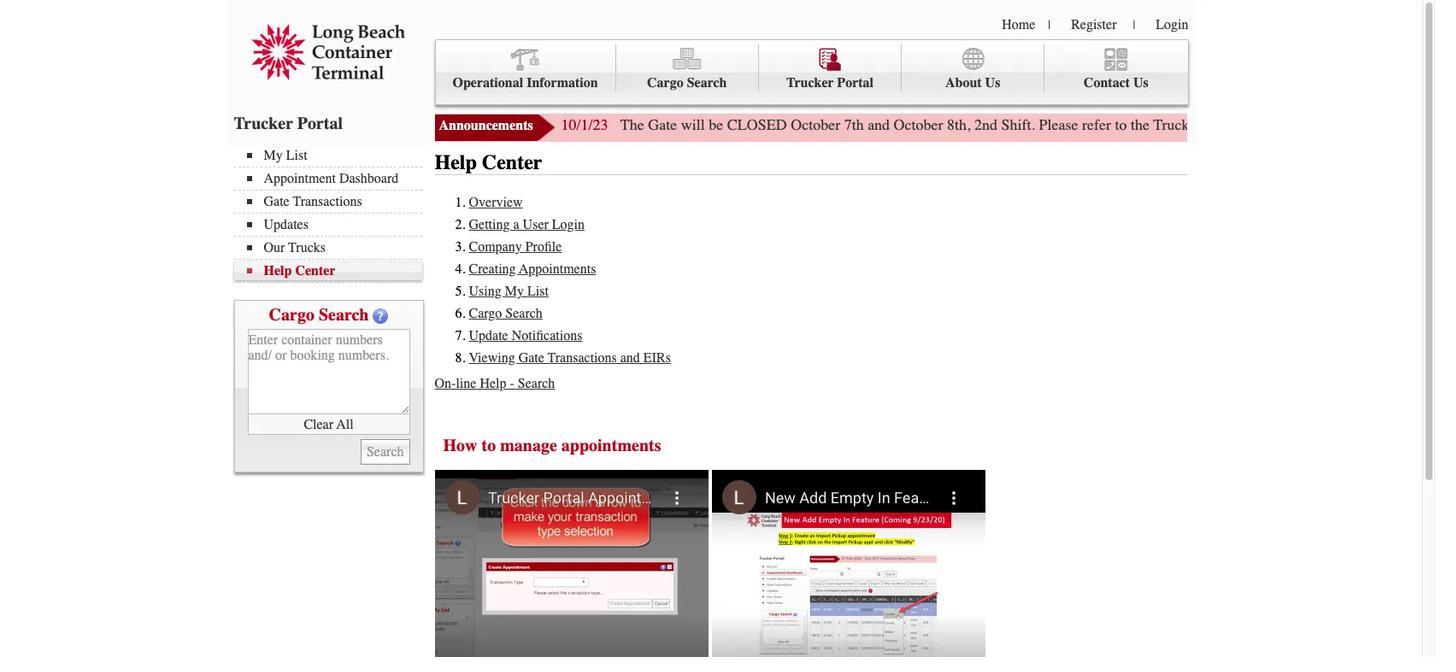 Task type: locate. For each thing, give the bounding box(es) containing it.
gate down update notifications link
[[519, 351, 545, 366]]

1 horizontal spatial us
[[1134, 75, 1149, 91]]

0 horizontal spatial transactions
[[293, 194, 362, 209]]

how to manage appointments
[[443, 436, 661, 456]]

2 horizontal spatial cargo
[[647, 75, 684, 91]]

1 vertical spatial trucker
[[234, 114, 293, 133]]

operational information
[[453, 75, 598, 91]]

cargo down help center link
[[269, 305, 315, 325]]

list inside my list appointment dashboard gate transactions updates our trucks help center
[[286, 148, 308, 163]]

menu bar containing operational information
[[435, 39, 1189, 105]]

transactions inside overview getting a user login company profile creating appointments using my list cargo search update notifications viewing gate transactions and eirs
[[548, 351, 617, 366]]

1 vertical spatial transactions
[[548, 351, 617, 366]]

dashboard
[[339, 171, 399, 186]]

1 vertical spatial to
[[482, 436, 496, 456]]

cargo
[[647, 75, 684, 91], [269, 305, 315, 325], [469, 306, 502, 322]]

cargo up will
[[647, 75, 684, 91]]

clear
[[304, 417, 334, 432]]

home
[[1002, 17, 1036, 32]]

my up appointment
[[264, 148, 283, 163]]

search
[[687, 75, 727, 91], [319, 305, 369, 325], [506, 306, 543, 322], [518, 376, 555, 392]]

trucker portal up my list link
[[234, 114, 343, 133]]

user
[[523, 217, 549, 233]]

help center
[[435, 150, 543, 174]]

portal up the 7th
[[837, 75, 874, 91]]

and left eirs
[[621, 351, 640, 366]]

company
[[469, 239, 522, 255]]

help down announcements
[[435, 150, 477, 174]]

operational information link
[[436, 44, 616, 93]]

0 vertical spatial cargo search link
[[616, 44, 759, 93]]

search inside overview getting a user login company profile creating appointments using my list cargo search update notifications viewing gate transactions and eirs
[[506, 306, 543, 322]]

list
[[286, 148, 308, 163], [528, 284, 549, 299]]

0 horizontal spatial center
[[295, 263, 336, 279]]

1 horizontal spatial list
[[528, 284, 549, 299]]

1 horizontal spatial my
[[505, 284, 524, 299]]

0 horizontal spatial list
[[286, 148, 308, 163]]

0 vertical spatial trucker
[[787, 75, 834, 91]]

| left "login" link
[[1133, 18, 1136, 32]]

cargo search link
[[616, 44, 759, 93], [469, 306, 543, 322]]

register link
[[1072, 17, 1117, 32]]

1 horizontal spatial trucker portal
[[787, 75, 874, 91]]

1 vertical spatial portal
[[297, 114, 343, 133]]

list up appointment
[[286, 148, 308, 163]]

and
[[868, 115, 890, 134], [621, 351, 640, 366]]

appointments
[[562, 436, 661, 456]]

login inside overview getting a user login company profile creating appointments using my list cargo search update notifications viewing gate transactions and eirs
[[552, 217, 585, 233]]

0 horizontal spatial login
[[552, 217, 585, 233]]

trucker up closed
[[787, 75, 834, 91]]

center
[[482, 150, 543, 174], [295, 263, 336, 279]]

None submit
[[361, 440, 410, 465]]

0 vertical spatial cargo search
[[647, 75, 727, 91]]

0 vertical spatial center
[[482, 150, 543, 174]]

october left the 7th
[[791, 115, 841, 134]]

clear all button
[[248, 415, 410, 435]]

0 vertical spatial help
[[435, 150, 477, 174]]

october
[[791, 115, 841, 134], [894, 115, 944, 134]]

help down our
[[264, 263, 292, 279]]

us right about
[[986, 75, 1001, 91]]

trucker portal
[[787, 75, 874, 91], [234, 114, 343, 133]]

gate transactions link
[[247, 194, 422, 209]]

gate inside my list appointment dashboard gate transactions updates our trucks help center
[[264, 194, 290, 209]]

0 horizontal spatial october
[[791, 115, 841, 134]]

1 horizontal spatial cargo
[[469, 306, 502, 322]]

1 horizontal spatial login
[[1156, 17, 1189, 32]]

search up update notifications link
[[506, 306, 543, 322]]

1 vertical spatial my
[[505, 284, 524, 299]]

about us
[[946, 75, 1001, 91]]

our
[[264, 240, 285, 256]]

appointment dashboard link
[[247, 171, 422, 186]]

1 vertical spatial help
[[264, 263, 292, 279]]

0 horizontal spatial trucker
[[234, 114, 293, 133]]

creating
[[469, 262, 516, 277]]

help
[[435, 150, 477, 174], [264, 263, 292, 279], [480, 376, 507, 392]]

1 horizontal spatial portal
[[837, 75, 874, 91]]

october left 8th,
[[894, 115, 944, 134]]

update notifications link
[[469, 328, 583, 344]]

center inside my list appointment dashboard gate transactions updates our trucks help center
[[295, 263, 336, 279]]

list down creating appointments link at the top of the page
[[528, 284, 549, 299]]

portal up my list link
[[297, 114, 343, 133]]

1 vertical spatial and
[[621, 351, 640, 366]]

overview getting a user login company profile creating appointments using my list cargo search update notifications viewing gate transactions and eirs
[[469, 195, 671, 366]]

0 vertical spatial list
[[286, 148, 308, 163]]

1 vertical spatial center
[[295, 263, 336, 279]]

1 vertical spatial menu bar
[[234, 146, 431, 283]]

cargo down using
[[469, 306, 502, 322]]

help left -
[[480, 376, 507, 392]]

us
[[986, 75, 1001, 91], [1134, 75, 1149, 91]]

gate
[[648, 115, 677, 134], [1194, 115, 1223, 134], [264, 194, 290, 209], [519, 351, 545, 366]]

2 october from the left
[[894, 115, 944, 134]]

0 horizontal spatial menu bar
[[234, 146, 431, 283]]

gate
[[1398, 115, 1424, 134]]

to
[[1116, 115, 1128, 134], [482, 436, 496, 456]]

trucker up appointment
[[234, 114, 293, 133]]

about
[[946, 75, 982, 91]]

transactions
[[293, 194, 362, 209], [548, 351, 617, 366]]

1 october from the left
[[791, 115, 841, 134]]

0 horizontal spatial my
[[264, 148, 283, 163]]

cargo search link up will
[[616, 44, 759, 93]]

my
[[264, 148, 283, 163], [505, 284, 524, 299]]

2 vertical spatial help
[[480, 376, 507, 392]]

trucker
[[787, 75, 834, 91], [234, 114, 293, 133]]

1 horizontal spatial transactions
[[548, 351, 617, 366]]

1 us from the left
[[986, 75, 1001, 91]]

will
[[681, 115, 705, 134]]

login
[[1156, 17, 1189, 32], [552, 217, 585, 233]]

0 vertical spatial login
[[1156, 17, 1189, 32]]

1 vertical spatial list
[[528, 284, 549, 299]]

1 vertical spatial trucker portal
[[234, 114, 343, 133]]

us right the contact
[[1134, 75, 1149, 91]]

0 horizontal spatial |
[[1049, 18, 1051, 32]]

0 horizontal spatial help
[[264, 263, 292, 279]]

0 horizontal spatial us
[[986, 75, 1001, 91]]

transactions down notifications
[[548, 351, 617, 366]]

0 vertical spatial trucker portal
[[787, 75, 874, 91]]

home link
[[1002, 17, 1036, 32]]

1 vertical spatial cargo search
[[269, 305, 369, 325]]

2 | from the left
[[1133, 18, 1136, 32]]

0 horizontal spatial cargo search
[[269, 305, 369, 325]]

gate up updates at left top
[[264, 194, 290, 209]]

de
[[1428, 115, 1436, 134]]

menu bar
[[435, 39, 1189, 105], [234, 146, 431, 283]]

2 us from the left
[[1134, 75, 1149, 91]]

center up overview
[[482, 150, 543, 174]]

0 vertical spatial menu bar
[[435, 39, 1189, 105]]

creating appointments link
[[469, 262, 596, 277]]

1 horizontal spatial cargo search
[[647, 75, 727, 91]]

my down creating appointments link at the top of the page
[[505, 284, 524, 299]]

0 vertical spatial to
[[1116, 115, 1128, 134]]

portal
[[837, 75, 874, 91], [297, 114, 343, 133]]

0 horizontal spatial and
[[621, 351, 640, 366]]

and right the 7th
[[868, 115, 890, 134]]

1 horizontal spatial menu bar
[[435, 39, 1189, 105]]

0 vertical spatial transactions
[[293, 194, 362, 209]]

0 vertical spatial my
[[264, 148, 283, 163]]

transactions inside my list appointment dashboard gate transactions updates our trucks help center
[[293, 194, 362, 209]]

cargo search up will
[[647, 75, 727, 91]]

Enter container numbers and/ or booking numbers.  text field
[[248, 329, 410, 415]]

cargo search
[[647, 75, 727, 91], [269, 305, 369, 325]]

1 horizontal spatial |
[[1133, 18, 1136, 32]]

to right how
[[482, 436, 496, 456]]

1 horizontal spatial center
[[482, 150, 543, 174]]

page
[[1298, 115, 1327, 134]]

updates
[[264, 217, 309, 233]]

1 horizontal spatial october
[[894, 115, 944, 134]]

clear all
[[304, 417, 354, 432]]

cargo search down help center link
[[269, 305, 369, 325]]

cargo inside menu bar
[[647, 75, 684, 91]]

1 horizontal spatial and
[[868, 115, 890, 134]]

| right home link
[[1049, 18, 1051, 32]]

1 vertical spatial login
[[552, 217, 585, 233]]

login right the user
[[552, 217, 585, 233]]

|
[[1049, 18, 1051, 32], [1133, 18, 1136, 32]]

to left the
[[1116, 115, 1128, 134]]

us for contact us
[[1134, 75, 1149, 91]]

0 horizontal spatial portal
[[297, 114, 343, 133]]

my list appointment dashboard gate transactions updates our trucks help center
[[264, 148, 399, 279]]

login up contact us link
[[1156, 17, 1189, 32]]

cargo search link down using my list link
[[469, 306, 543, 322]]

trucker portal up the 7th
[[787, 75, 874, 91]]

transactions down appointment dashboard link
[[293, 194, 362, 209]]

0 horizontal spatial trucker portal
[[234, 114, 343, 133]]

center down trucks
[[295, 263, 336, 279]]

1 vertical spatial cargo search link
[[469, 306, 543, 322]]



Task type: vqa. For each thing, say whether or not it's contained in the screenshot.
Profile
yes



Task type: describe. For each thing, give the bounding box(es) containing it.
-
[[510, 376, 515, 392]]

10/1/23 the gate will be closed october 7th and october 8th, 2nd shift. please refer to the truck gate hours web page for further gate de
[[561, 115, 1436, 134]]

be
[[709, 115, 724, 134]]

7th
[[845, 115, 864, 134]]

how
[[443, 436, 478, 456]]

8th,
[[948, 115, 971, 134]]

and inside overview getting a user login company profile creating appointments using my list cargo search update notifications viewing gate transactions and eirs
[[621, 351, 640, 366]]

trucks
[[288, 240, 326, 256]]

my inside my list appointment dashboard gate transactions updates our trucks help center
[[264, 148, 283, 163]]

the
[[621, 115, 644, 134]]

1 horizontal spatial cargo search link
[[616, 44, 759, 93]]

contact
[[1084, 75, 1130, 91]]

menu bar containing my list
[[234, 146, 431, 283]]

gate right the
[[648, 115, 677, 134]]

manage
[[500, 436, 557, 456]]

company profile link
[[469, 239, 562, 255]]

0 horizontal spatial cargo
[[269, 305, 315, 325]]

web
[[1268, 115, 1294, 134]]

refer
[[1083, 115, 1112, 134]]

updates link
[[247, 217, 422, 233]]

operational
[[453, 75, 523, 91]]

list inside overview getting a user login company profile creating appointments using my list cargo search update notifications viewing gate transactions and eirs
[[528, 284, 549, 299]]

2 horizontal spatial help
[[480, 376, 507, 392]]

cargo inside overview getting a user login company profile creating appointments using my list cargo search update notifications viewing gate transactions and eirs
[[469, 306, 502, 322]]

login link
[[1156, 17, 1189, 32]]

viewing
[[469, 351, 515, 366]]

0 vertical spatial and
[[868, 115, 890, 134]]

for
[[1331, 115, 1349, 134]]

announcements
[[439, 118, 533, 133]]

2nd
[[975, 115, 998, 134]]

1 horizontal spatial help
[[435, 150, 477, 174]]

contact us link
[[1045, 44, 1188, 93]]

closed
[[727, 115, 787, 134]]

us for about us
[[986, 75, 1001, 91]]

trucker portal link
[[759, 44, 902, 93]]

hours
[[1227, 115, 1264, 134]]

1 horizontal spatial to
[[1116, 115, 1128, 134]]

information
[[527, 75, 598, 91]]

our trucks link
[[247, 240, 422, 256]]

viewing gate transactions and eirs link
[[469, 351, 671, 366]]

truck
[[1154, 115, 1190, 134]]

eirs
[[644, 351, 671, 366]]

on-line help - search
[[435, 376, 555, 392]]

getting a user login link
[[469, 217, 585, 233]]

a
[[513, 217, 520, 233]]

about us link
[[902, 44, 1045, 93]]

help inside my list appointment dashboard gate transactions updates our trucks help center
[[264, 263, 292, 279]]

the
[[1131, 115, 1150, 134]]

all
[[337, 417, 354, 432]]

my inside overview getting a user login company profile creating appointments using my list cargo search update notifications viewing gate transactions and eirs
[[505, 284, 524, 299]]

further
[[1352, 115, 1394, 134]]

10/1/23
[[561, 115, 608, 134]]

help center link
[[247, 263, 422, 279]]

gate inside overview getting a user login company profile creating appointments using my list cargo search update notifications viewing gate transactions and eirs
[[519, 351, 545, 366]]

shift.
[[1002, 115, 1036, 134]]

search right -
[[518, 376, 555, 392]]

1 horizontal spatial trucker
[[787, 75, 834, 91]]

my list link
[[247, 148, 422, 163]]

register
[[1072, 17, 1117, 32]]

appointment
[[264, 171, 336, 186]]

on-
[[435, 376, 456, 392]]

search down help center link
[[319, 305, 369, 325]]

0 vertical spatial portal
[[837, 75, 874, 91]]

on-line help - search link
[[435, 376, 555, 392]]

please
[[1039, 115, 1079, 134]]

1 | from the left
[[1049, 18, 1051, 32]]

appointments
[[519, 262, 596, 277]]

0 horizontal spatial to
[[482, 436, 496, 456]]

profile
[[526, 239, 562, 255]]

getting
[[469, 217, 510, 233]]

contact us
[[1084, 75, 1149, 91]]

notifications
[[512, 328, 583, 344]]

overview link
[[469, 195, 523, 210]]

overview
[[469, 195, 523, 210]]

line
[[456, 376, 477, 392]]

update
[[469, 328, 509, 344]]

search up be on the top of page
[[687, 75, 727, 91]]

using
[[469, 284, 502, 299]]

0 horizontal spatial cargo search link
[[469, 306, 543, 322]]

gate right truck
[[1194, 115, 1223, 134]]

trucker portal inside 'trucker portal' link
[[787, 75, 874, 91]]

using my list link
[[469, 284, 549, 299]]



